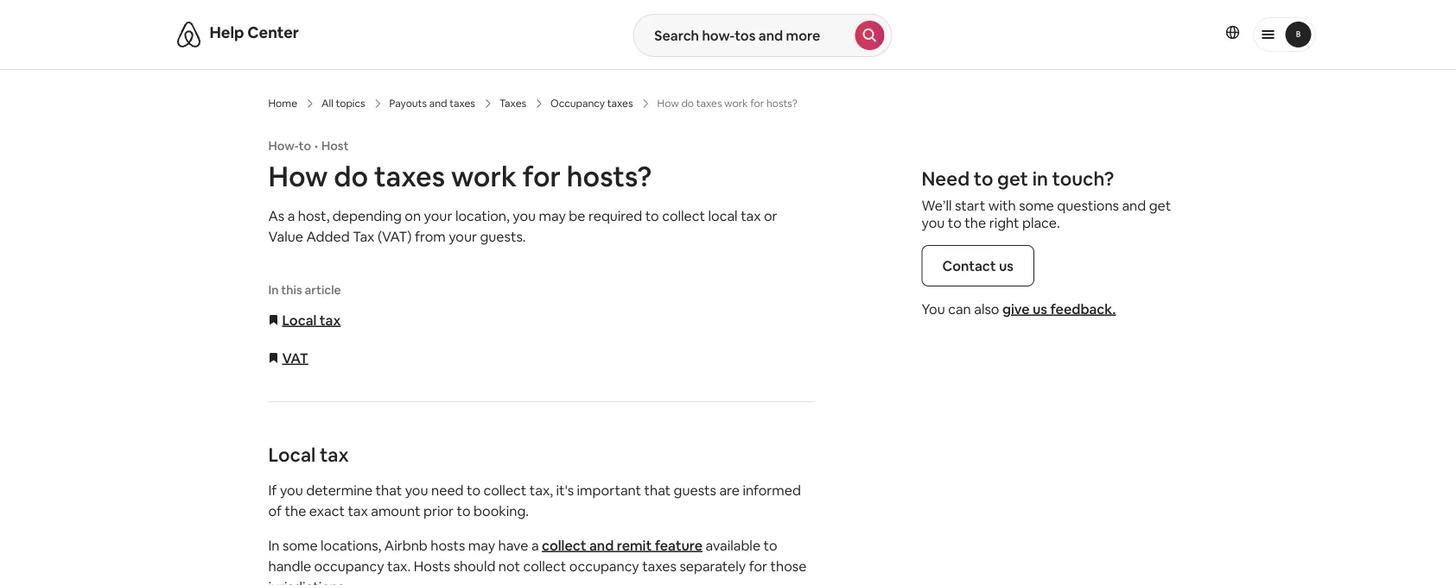 Task type: describe. For each thing, give the bounding box(es) containing it.
payouts and taxes link
[[389, 97, 475, 111]]

hosts
[[431, 537, 465, 555]]

may inside as a host, depending on your location, you may be required to collect local tax or value added tax (vat) from your guests.
[[539, 207, 566, 225]]

payouts
[[389, 97, 427, 110]]

home
[[268, 97, 297, 110]]

taxes
[[499, 97, 526, 110]]

as
[[268, 207, 284, 225]]

tax
[[353, 228, 375, 245]]

how do taxes work for hosts?
[[268, 158, 652, 194]]

how
[[268, 158, 328, 194]]

article
[[305, 283, 341, 298]]

vat link
[[268, 350, 308, 367]]

1 vertical spatial us
[[1033, 300, 1047, 318]]

or
[[764, 207, 777, 225]]

depending
[[333, 207, 402, 225]]

contact us link
[[922, 245, 1034, 287]]

important
[[577, 482, 641, 499]]

host
[[322, 138, 349, 154]]

contact
[[942, 257, 996, 275]]

exact
[[309, 503, 345, 520]]

help center
[[210, 22, 299, 43]]

1 vertical spatial local tax
[[268, 443, 349, 468]]

the inside need to get in touch? we'll start with some questions and get you to the right place.
[[965, 214, 986, 232]]

0 vertical spatial local tax
[[282, 312, 341, 329]]

1 that from the left
[[376, 482, 402, 499]]

0 vertical spatial for
[[523, 158, 561, 194]]

not
[[499, 558, 520, 576]]

0 vertical spatial local
[[282, 312, 317, 329]]

occupancy taxes
[[551, 97, 633, 110]]

in some locations, airbnb hosts may have a collect and remit feature
[[268, 537, 703, 555]]

taxes link
[[499, 97, 526, 111]]

0 vertical spatial get
[[997, 166, 1028, 191]]

collect and remit feature link
[[542, 537, 703, 555]]

1 vertical spatial may
[[468, 537, 495, 555]]

local
[[708, 207, 738, 225]]

1 occupancy from the left
[[314, 558, 384, 576]]

collect right have
[[542, 537, 586, 555]]

vat
[[282, 350, 308, 367]]

in for in this article
[[268, 283, 279, 298]]

if
[[268, 482, 277, 499]]

taxes right occupancy
[[607, 97, 633, 110]]

topics
[[336, 97, 365, 110]]

on
[[405, 207, 421, 225]]

as a host, depending on your location, you may be required to collect local tax or value added tax (vat) from your guests.
[[268, 207, 777, 245]]

1 vertical spatial your
[[449, 228, 477, 245]]

help
[[210, 22, 244, 43]]

available
[[706, 537, 761, 555]]

you up amount at the left bottom of the page
[[405, 482, 428, 499]]

tax down article
[[320, 312, 341, 329]]

a inside as a host, depending on your location, you may be required to collect local tax or value added tax (vat) from your guests.
[[287, 207, 295, 225]]

amount
[[371, 503, 420, 520]]

1 horizontal spatial a
[[531, 537, 539, 555]]

from
[[415, 228, 446, 245]]

2 occupancy from the left
[[569, 558, 639, 576]]

required
[[588, 207, 642, 225]]

how-to • host
[[268, 138, 349, 154]]

feature
[[655, 537, 703, 555]]

you inside as a host, depending on your location, you may be required to collect local tax or value added tax (vat) from your guests.
[[513, 207, 536, 225]]

work
[[451, 158, 517, 194]]

handle
[[268, 558, 311, 576]]

the inside if you determine that you need to collect tax, it's important that guests are informed of the exact tax amount prior to booking.
[[285, 503, 306, 520]]

in
[[1032, 166, 1048, 191]]

payouts and taxes
[[389, 97, 475, 110]]

you right if
[[280, 482, 303, 499]]

place.
[[1022, 214, 1060, 232]]

help center link
[[210, 22, 299, 43]]

give
[[1002, 300, 1030, 318]]

in this article
[[268, 283, 341, 298]]

need
[[431, 482, 464, 499]]

those
[[770, 558, 807, 576]]

it's
[[556, 482, 574, 499]]

questions
[[1057, 197, 1119, 214]]

booking.
[[474, 503, 529, 520]]

be
[[569, 207, 585, 225]]

are
[[719, 482, 740, 499]]

you
[[922, 300, 945, 318]]

need
[[922, 166, 970, 191]]

home link
[[268, 97, 297, 111]]

to down need
[[948, 214, 962, 232]]

separately
[[680, 558, 746, 576]]

also
[[974, 300, 999, 318]]

host,
[[298, 207, 330, 225]]

how-
[[268, 138, 299, 154]]

jurisdictions.
[[268, 579, 348, 586]]



Task type: locate. For each thing, give the bounding box(es) containing it.
taxes left taxes on the top of page
[[449, 97, 475, 110]]

to left •
[[299, 138, 311, 154]]

0 horizontal spatial us
[[999, 257, 1014, 275]]

informed
[[743, 482, 801, 499]]

value
[[268, 228, 303, 245]]

0 vertical spatial some
[[1019, 197, 1054, 214]]

to up 'those'
[[764, 537, 777, 555]]

1 horizontal spatial us
[[1033, 300, 1047, 318]]

local
[[282, 312, 317, 329], [268, 443, 316, 468]]

taxes
[[449, 97, 475, 110], [607, 97, 633, 110], [374, 158, 445, 194], [642, 558, 677, 576]]

local up if
[[268, 443, 316, 468]]

may up the should
[[468, 537, 495, 555]]

get right questions
[[1149, 197, 1171, 214]]

taxes down feature
[[642, 558, 677, 576]]

0 vertical spatial and
[[429, 97, 447, 110]]

collect up booking.
[[484, 482, 527, 499]]

1 vertical spatial and
[[1122, 197, 1146, 214]]

local tax
[[282, 312, 341, 329], [268, 443, 349, 468]]

0 horizontal spatial that
[[376, 482, 402, 499]]

to up start
[[974, 166, 993, 191]]

to right required
[[645, 207, 659, 225]]

1 vertical spatial a
[[531, 537, 539, 555]]

tax inside if you determine that you need to collect tax, it's important that guests are informed of the exact tax amount prior to booking.
[[348, 503, 368, 520]]

guests.
[[480, 228, 526, 245]]

right
[[989, 214, 1019, 232]]

us right give
[[1033, 300, 1047, 318]]

1 vertical spatial in
[[268, 537, 280, 555]]

we'll
[[922, 197, 952, 214]]

your
[[424, 207, 452, 225], [449, 228, 477, 245]]

in up handle
[[268, 537, 280, 555]]

for
[[523, 158, 561, 194], [749, 558, 767, 576]]

get left "in"
[[997, 166, 1028, 191]]

tax left or
[[741, 207, 761, 225]]

local down in this article
[[282, 312, 317, 329]]

the left right
[[965, 214, 986, 232]]

occupancy down locations,
[[314, 558, 384, 576]]

main navigation menu image
[[1285, 22, 1311, 47]]

remit
[[617, 537, 652, 555]]

prior
[[423, 503, 454, 520]]

in
[[268, 283, 279, 298], [268, 537, 280, 555]]

you inside need to get in touch? we'll start with some questions and get you to the right place.
[[922, 214, 945, 232]]

that left 'guests'
[[644, 482, 671, 499]]

us right contact
[[999, 257, 1014, 275]]

a right have
[[531, 537, 539, 555]]

feedback.
[[1050, 300, 1116, 318]]

1 vertical spatial some
[[283, 537, 318, 555]]

the right the of
[[285, 503, 306, 520]]

•
[[315, 138, 318, 154]]

a right as
[[287, 207, 295, 225]]

1 horizontal spatial and
[[589, 537, 614, 555]]

to inside available to handle occupancy tax. hosts should not collect occupancy taxes separately for those jurisdictions.
[[764, 537, 777, 555]]

local tax up determine
[[268, 443, 349, 468]]

locations,
[[321, 537, 381, 555]]

start
[[955, 197, 985, 214]]

touch?
[[1052, 166, 1114, 191]]

2 horizontal spatial and
[[1122, 197, 1146, 214]]

hosts?
[[567, 158, 652, 194]]

0 vertical spatial in
[[268, 283, 279, 298]]

of
[[268, 503, 282, 520]]

some up handle
[[283, 537, 318, 555]]

can
[[948, 300, 971, 318]]

all topics
[[321, 97, 365, 110]]

2 that from the left
[[644, 482, 671, 499]]

to
[[299, 138, 311, 154], [974, 166, 993, 191], [645, 207, 659, 225], [948, 214, 962, 232], [467, 482, 481, 499], [457, 503, 471, 520], [764, 537, 777, 555]]

and left remit
[[589, 537, 614, 555]]

may left be
[[539, 207, 566, 225]]

you can also give us feedback.
[[922, 300, 1116, 318]]

all topics link
[[321, 97, 365, 111]]

us
[[999, 257, 1014, 275], [1033, 300, 1047, 318]]

in for in some locations, airbnb hosts may have a collect and remit feature
[[268, 537, 280, 555]]

that up amount at the left bottom of the page
[[376, 482, 402, 499]]

collect right not
[[523, 558, 566, 576]]

0 horizontal spatial some
[[283, 537, 318, 555]]

1 vertical spatial get
[[1149, 197, 1171, 214]]

added
[[306, 228, 350, 245]]

1 horizontal spatial get
[[1149, 197, 1171, 214]]

some inside need to get in touch? we'll start with some questions and get you to the right place.
[[1019, 197, 1054, 214]]

and inside need to get in touch? we'll start with some questions and get you to the right place.
[[1122, 197, 1146, 214]]

taxes inside available to handle occupancy tax. hosts should not collect occupancy taxes separately for those jurisdictions.
[[642, 558, 677, 576]]

have
[[498, 537, 528, 555]]

some
[[1019, 197, 1054, 214], [283, 537, 318, 555]]

give us feedback. link
[[1002, 300, 1116, 318]]

0 horizontal spatial a
[[287, 207, 295, 225]]

0 vertical spatial us
[[999, 257, 1014, 275]]

collect inside as a host, depending on your location, you may be required to collect local tax or value added tax (vat) from your guests.
[[662, 207, 705, 225]]

the
[[965, 214, 986, 232], [285, 503, 306, 520]]

tax up determine
[[320, 443, 349, 468]]

(vat)
[[378, 228, 412, 245]]

2 vertical spatial and
[[589, 537, 614, 555]]

1 horizontal spatial the
[[965, 214, 986, 232]]

you left start
[[922, 214, 945, 232]]

collect left local
[[662, 207, 705, 225]]

all
[[321, 97, 333, 110]]

you
[[513, 207, 536, 225], [922, 214, 945, 232], [280, 482, 303, 499], [405, 482, 428, 499]]

1 vertical spatial local
[[268, 443, 316, 468]]

None search field
[[633, 14, 892, 57]]

some down "in"
[[1019, 197, 1054, 214]]

for up as a host, depending on your location, you may be required to collect local tax or value added tax (vat) from your guests.
[[523, 158, 561, 194]]

your up from
[[424, 207, 452, 225]]

tax.
[[387, 558, 411, 576]]

and right questions
[[1122, 197, 1146, 214]]

for inside available to handle occupancy tax. hosts should not collect occupancy taxes separately for those jurisdictions.
[[749, 558, 767, 576]]

0 horizontal spatial the
[[285, 503, 306, 520]]

to right prior
[[457, 503, 471, 520]]

Search how-tos and more search field
[[634, 15, 855, 56]]

0 horizontal spatial occupancy
[[314, 558, 384, 576]]

collect inside if you determine that you need to collect tax, it's important that guests are informed of the exact tax amount prior to booking.
[[484, 482, 527, 499]]

tax
[[741, 207, 761, 225], [320, 312, 341, 329], [320, 443, 349, 468], [348, 503, 368, 520]]

1 horizontal spatial for
[[749, 558, 767, 576]]

in left this
[[268, 283, 279, 298]]

0 vertical spatial the
[[965, 214, 986, 232]]

hosts
[[414, 558, 450, 576]]

occupancy taxes link
[[551, 97, 633, 111]]

1 horizontal spatial may
[[539, 207, 566, 225]]

occupancy down collect and remit feature link
[[569, 558, 639, 576]]

2 in from the top
[[268, 537, 280, 555]]

0 horizontal spatial for
[[523, 158, 561, 194]]

airbnb homepage image
[[175, 21, 203, 48]]

a
[[287, 207, 295, 225], [531, 537, 539, 555]]

you up guests.
[[513, 207, 536, 225]]

collect inside available to handle occupancy tax. hosts should not collect occupancy taxes separately for those jurisdictions.
[[523, 558, 566, 576]]

may
[[539, 207, 566, 225], [468, 537, 495, 555]]

0 horizontal spatial get
[[997, 166, 1028, 191]]

1 horizontal spatial occupancy
[[569, 558, 639, 576]]

1 in from the top
[[268, 283, 279, 298]]

local tax link
[[268, 312, 341, 329]]

local tax down in this article
[[282, 312, 341, 329]]

0 horizontal spatial and
[[429, 97, 447, 110]]

1 vertical spatial the
[[285, 503, 306, 520]]

tax down determine
[[348, 503, 368, 520]]

determine
[[306, 482, 373, 499]]

guests
[[674, 482, 716, 499]]

should
[[453, 558, 495, 576]]

for left 'those'
[[749, 558, 767, 576]]

1 horizontal spatial that
[[644, 482, 671, 499]]

airbnb
[[384, 537, 428, 555]]

0 vertical spatial a
[[287, 207, 295, 225]]

tax inside as a host, depending on your location, you may be required to collect local tax or value added tax (vat) from your guests.
[[741, 207, 761, 225]]

to right need
[[467, 482, 481, 499]]

0 vertical spatial your
[[424, 207, 452, 225]]

1 horizontal spatial some
[[1019, 197, 1054, 214]]

if you determine that you need to collect tax, it's important that guests are informed of the exact tax amount prior to booking.
[[268, 482, 801, 520]]

your down location,
[[449, 228, 477, 245]]

do
[[334, 158, 368, 194]]

occupancy
[[551, 97, 605, 110]]

this
[[281, 283, 302, 298]]

available to handle occupancy tax. hosts should not collect occupancy taxes separately for those jurisdictions.
[[268, 537, 807, 586]]

with
[[988, 197, 1016, 214]]

0 vertical spatial may
[[539, 207, 566, 225]]

to inside as a host, depending on your location, you may be required to collect local tax or value added tax (vat) from your guests.
[[645, 207, 659, 225]]

contact us
[[942, 257, 1014, 275]]

0 horizontal spatial may
[[468, 537, 495, 555]]

tax,
[[530, 482, 553, 499]]

taxes up on
[[374, 158, 445, 194]]

center
[[247, 22, 299, 43]]

get
[[997, 166, 1028, 191], [1149, 197, 1171, 214]]

1 vertical spatial for
[[749, 558, 767, 576]]

and right payouts
[[429, 97, 447, 110]]



Task type: vqa. For each thing, say whether or not it's contained in the screenshot.
TRIANTAROS
no



